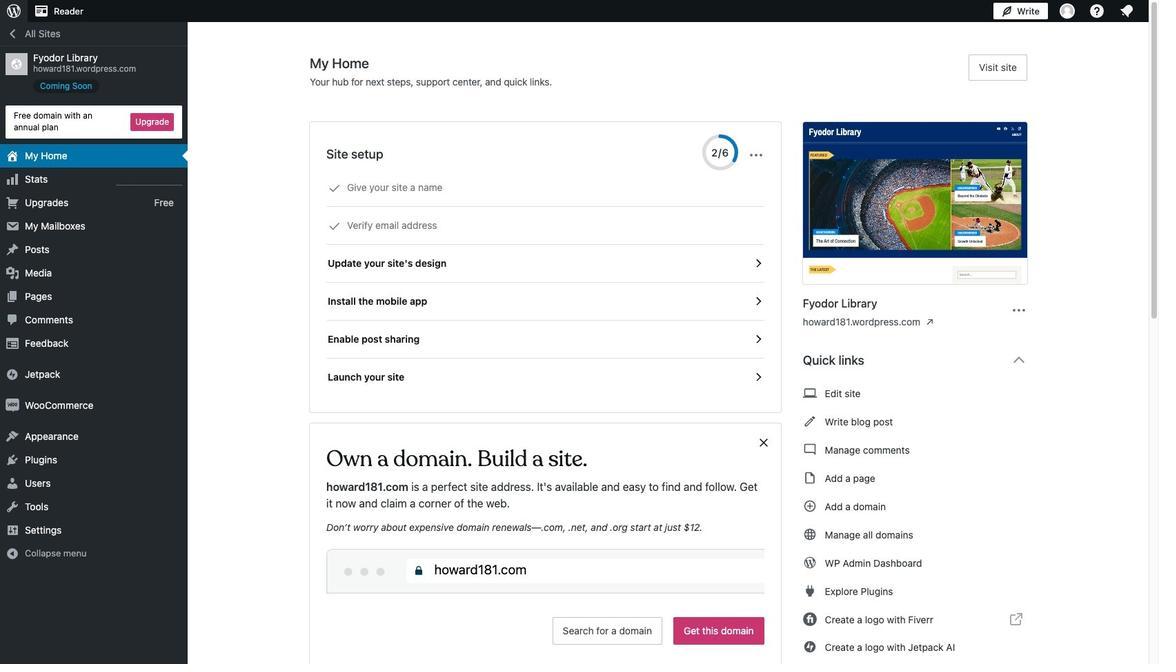 Task type: vqa. For each thing, say whether or not it's contained in the screenshot.
main content
yes



Task type: describe. For each thing, give the bounding box(es) containing it.
highest hourly views 0 image
[[117, 176, 182, 185]]

manage your sites image
[[6, 3, 22, 19]]

1 img image from the top
[[6, 368, 19, 381]]

edit image
[[803, 414, 817, 430]]

1 task enabled image from the top
[[752, 258, 765, 270]]

task enabled image
[[752, 333, 765, 346]]



Task type: locate. For each thing, give the bounding box(es) containing it.
help image
[[1089, 3, 1106, 19]]

1 vertical spatial img image
[[6, 399, 19, 413]]

my profile image
[[1060, 3, 1076, 19]]

laptop image
[[803, 385, 817, 402]]

task enabled image
[[752, 258, 765, 270], [752, 295, 765, 308], [752, 371, 765, 384]]

(opens in a new tab) element
[[927, 315, 934, 329]]

dismiss domain name promotion image
[[758, 435, 770, 451]]

2 vertical spatial task enabled image
[[752, 371, 765, 384]]

main content
[[310, 55, 1039, 665]]

1 vertical spatial task enabled image
[[752, 295, 765, 308]]

launchpad checklist element
[[327, 169, 765, 396]]

2 task enabled image from the top
[[752, 295, 765, 308]]

manage your notifications image
[[1119, 3, 1136, 19]]

3 task enabled image from the top
[[752, 371, 765, 384]]

task complete image
[[329, 182, 341, 195]]

0 vertical spatial img image
[[6, 368, 19, 381]]

progress bar
[[703, 135, 738, 171]]

0 vertical spatial task enabled image
[[752, 258, 765, 270]]

insert_drive_file image
[[803, 470, 817, 487]]

mode_comment image
[[803, 442, 817, 458]]

dismiss settings image
[[748, 147, 765, 164]]

2 img image from the top
[[6, 399, 19, 413]]

more options for site fyodor library image
[[1011, 302, 1028, 319]]

img image
[[6, 368, 19, 381], [6, 399, 19, 413]]



